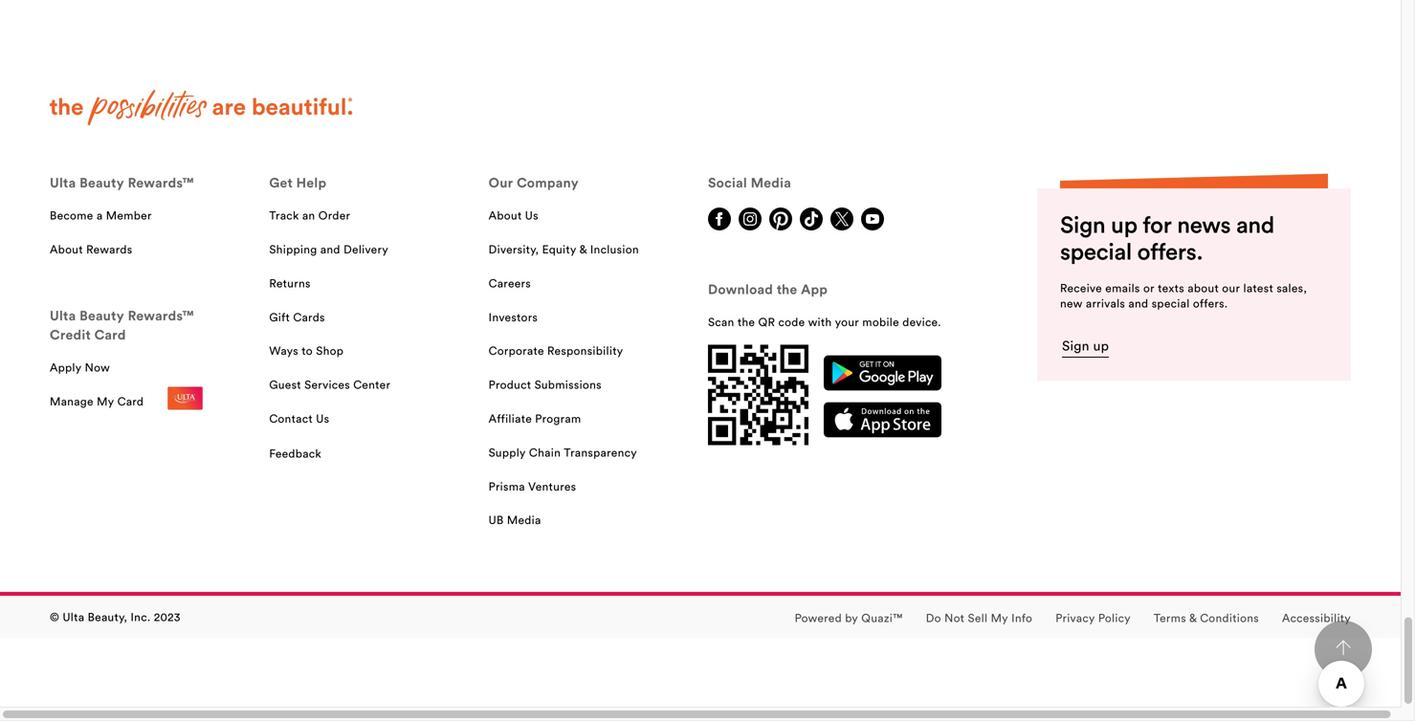 Task type: vqa. For each thing, say whether or not it's contained in the screenshot.
right Us
yes



Task type: locate. For each thing, give the bounding box(es) containing it.
&
[[579, 242, 587, 256], [1189, 611, 1197, 625]]

special inside sign up for news and special offers.
[[1060, 237, 1132, 266]]

inc.
[[131, 610, 151, 625]]

ulta up credit on the left top
[[50, 307, 76, 324]]

rewards™ inside ulta beauty rewards™ credit card
[[128, 307, 194, 324]]

0 horizontal spatial the
[[738, 315, 755, 329]]

1 vertical spatial media
[[507, 513, 541, 527]]

sign up "receive"
[[1060, 210, 1106, 239]]

about inside 'link'
[[489, 208, 522, 223]]

offers. down 'about'
[[1193, 296, 1228, 311]]

twitter image
[[831, 208, 854, 231]]

back to top image
[[1336, 641, 1351, 656]]

apply now
[[50, 360, 110, 375]]

0 vertical spatial about
[[489, 208, 522, 223]]

1 vertical spatial offers.
[[1193, 296, 1228, 311]]

submissions
[[535, 378, 602, 392]]

contact
[[269, 411, 313, 426]]

about
[[1188, 281, 1219, 295]]

affiliate program link
[[489, 411, 581, 430]]

1 vertical spatial about
[[50, 242, 83, 256]]

beauty inside ulta beauty rewards™ credit card
[[80, 307, 124, 324]]

device.
[[903, 315, 941, 329]]

feedback
[[269, 446, 322, 461]]

info
[[1012, 611, 1033, 625]]

1 horizontal spatial us
[[525, 208, 539, 223]]

up down 'arrivals'
[[1093, 337, 1109, 355]]

1 vertical spatial ulta
[[50, 307, 76, 324]]

services
[[304, 378, 350, 392]]

supply
[[489, 445, 526, 460]]

0 vertical spatial beauty
[[80, 174, 124, 191]]

us down our company
[[525, 208, 539, 223]]

& right terms
[[1189, 611, 1197, 625]]

card left ultamaterewardscreditcard icon
[[117, 394, 144, 408]]

new
[[1060, 296, 1083, 311]]

0 vertical spatial up
[[1111, 210, 1138, 239]]

download
[[708, 281, 773, 298]]

corporate responsibility
[[489, 344, 623, 358]]

youtube image
[[861, 208, 884, 231]]

0 horizontal spatial us
[[316, 411, 330, 426]]

0 vertical spatial special
[[1060, 237, 1132, 266]]

ulta
[[50, 174, 76, 191], [50, 307, 76, 324], [63, 610, 84, 625]]

about for about rewards
[[50, 242, 83, 256]]

2 rewards™ from the top
[[128, 307, 194, 324]]

offers. up the texts
[[1138, 237, 1203, 266]]

1 vertical spatial the
[[738, 315, 755, 329]]

1 vertical spatial up
[[1093, 337, 1109, 355]]

up for sign up for news and special offers.
[[1111, 210, 1138, 239]]

about
[[489, 208, 522, 223], [50, 242, 83, 256]]

company
[[517, 174, 579, 191]]

ulta right ©
[[63, 610, 84, 625]]

powered
[[795, 611, 842, 625]]

1 horizontal spatial up
[[1111, 210, 1138, 239]]

do not sell my info
[[926, 611, 1033, 625]]

2 horizontal spatial and
[[1236, 210, 1275, 239]]

up left for
[[1111, 210, 1138, 239]]

us
[[525, 208, 539, 223], [316, 411, 330, 426]]

order
[[318, 208, 350, 223]]

sign inside sign up for news and special offers.
[[1060, 210, 1106, 239]]

inclusion
[[590, 242, 639, 256]]

the left qr on the top right
[[738, 315, 755, 329]]

contact us
[[269, 411, 330, 426]]

about rewards
[[50, 242, 132, 256]]

delivery
[[344, 242, 388, 256]]

1 vertical spatial and
[[320, 242, 340, 256]]

ulta up become
[[50, 174, 76, 191]]

1 horizontal spatial and
[[1129, 296, 1149, 311]]

latest
[[1244, 281, 1274, 295]]

my right manage
[[97, 394, 114, 408]]

responsibility
[[547, 344, 623, 358]]

1 vertical spatial special
[[1152, 296, 1190, 311]]

0 vertical spatial card
[[94, 326, 126, 343]]

and inside sign up for news and special offers.
[[1236, 210, 1275, 239]]

rewards™
[[128, 174, 194, 191], [128, 307, 194, 324]]

scan the qr code with your mobile device.
[[708, 315, 941, 329]]

the
[[777, 281, 798, 298], [738, 315, 755, 329]]

member
[[106, 208, 152, 223]]

1 horizontal spatial the
[[777, 281, 798, 298]]

1 horizontal spatial media
[[751, 174, 791, 191]]

ub media
[[489, 513, 541, 527]]

1 vertical spatial &
[[1189, 611, 1197, 625]]

2 vertical spatial and
[[1129, 296, 1149, 311]]

offers. inside sign up for news and special offers.
[[1138, 237, 1203, 266]]

the for download
[[777, 281, 798, 298]]

0 vertical spatial ulta
[[50, 174, 76, 191]]

1 beauty from the top
[[80, 174, 124, 191]]

media up the pinterest 'icon'
[[751, 174, 791, 191]]

1 horizontal spatial special
[[1152, 296, 1190, 311]]

2 beauty from the top
[[80, 307, 124, 324]]

card up now
[[94, 326, 126, 343]]

special up "receive"
[[1060, 237, 1132, 266]]

and right 'news'
[[1236, 210, 1275, 239]]

become a member
[[50, 208, 152, 223]]

diversity, equity & inclusion link
[[489, 242, 639, 260]]

1 horizontal spatial about
[[489, 208, 522, 223]]

media right ub
[[507, 513, 541, 527]]

0 horizontal spatial my
[[97, 394, 114, 408]]

about down our
[[489, 208, 522, 223]]

affiliate
[[489, 411, 532, 426]]

investors
[[489, 310, 538, 324]]

my right sell
[[991, 611, 1009, 625]]

prisma
[[489, 479, 525, 494]]

instagram image
[[739, 208, 762, 231]]

beauty for ulta beauty rewards™ credit card
[[80, 307, 124, 324]]

beauty for ulta beauty rewards™
[[80, 174, 124, 191]]

prisma ventures link
[[489, 479, 576, 497]]

rewards™ for ulta beauty rewards™ credit card
[[128, 307, 194, 324]]

ulta inside ulta beauty rewards™ credit card
[[50, 307, 76, 324]]

and down order
[[320, 242, 340, 256]]

beauty
[[80, 174, 124, 191], [80, 307, 124, 324]]

up inside sign up for news and special offers.
[[1111, 210, 1138, 239]]

apply now link
[[50, 360, 110, 378]]

sign inside sign up link
[[1062, 337, 1090, 355]]

privacy policy
[[1056, 611, 1131, 625]]

tiktok image
[[800, 208, 823, 231]]

rewards™ down rewards
[[128, 307, 194, 324]]

sales,
[[1277, 281, 1307, 295]]

beauty,
[[88, 610, 127, 625]]

your
[[835, 315, 859, 329]]

sign up for news and special offers. footer
[[0, 89, 1401, 638]]

contact us link
[[269, 411, 330, 430]]

1 vertical spatial beauty
[[80, 307, 124, 324]]

not
[[945, 611, 965, 625]]

mobile
[[863, 315, 900, 329]]

0 horizontal spatial media
[[507, 513, 541, 527]]

0 vertical spatial us
[[525, 208, 539, 223]]

track an order
[[269, 208, 350, 223]]

0 vertical spatial offers.
[[1138, 237, 1203, 266]]

1 horizontal spatial my
[[991, 611, 1009, 625]]

0 vertical spatial rewards™
[[128, 174, 194, 191]]

1 vertical spatial my
[[991, 611, 1009, 625]]

1 vertical spatial rewards™
[[128, 307, 194, 324]]

0 vertical spatial and
[[1236, 210, 1275, 239]]

0 vertical spatial the
[[777, 281, 798, 298]]

& right equity on the left of the page
[[579, 242, 587, 256]]

shipping and delivery link
[[269, 242, 388, 260]]

card
[[94, 326, 126, 343], [117, 394, 144, 408]]

up for sign up
[[1093, 337, 1109, 355]]

us inside 'link'
[[525, 208, 539, 223]]

0 vertical spatial media
[[751, 174, 791, 191]]

become
[[50, 208, 93, 223]]

scan
[[708, 315, 735, 329]]

the left the 'app'
[[777, 281, 798, 298]]

about rewards link
[[50, 242, 132, 260]]

1 vertical spatial us
[[316, 411, 330, 426]]

special down the texts
[[1152, 296, 1190, 311]]

beauty up credit on the left top
[[80, 307, 124, 324]]

privacy
[[1056, 611, 1095, 625]]

beauty up become a member
[[80, 174, 124, 191]]

careers
[[489, 276, 531, 290]]

powered by quazi™ link
[[795, 611, 903, 628]]

playstore image
[[824, 355, 942, 391]]

0 vertical spatial sign
[[1060, 210, 1106, 239]]

0 vertical spatial &
[[579, 242, 587, 256]]

code
[[778, 315, 805, 329]]

about down become
[[50, 242, 83, 256]]

and
[[1236, 210, 1275, 239], [320, 242, 340, 256], [1129, 296, 1149, 311]]

1 rewards™ from the top
[[128, 174, 194, 191]]

to
[[302, 344, 313, 358]]

arrivals
[[1086, 296, 1126, 311]]

guest
[[269, 378, 301, 392]]

media for social media
[[751, 174, 791, 191]]

rewards
[[86, 242, 132, 256]]

0 horizontal spatial about
[[50, 242, 83, 256]]

affiliate program
[[489, 411, 581, 426]]

chain
[[529, 445, 561, 460]]

for
[[1143, 210, 1172, 239]]

0 horizontal spatial up
[[1093, 337, 1109, 355]]

feedback button
[[269, 445, 322, 464]]

special
[[1060, 237, 1132, 266], [1152, 296, 1190, 311]]

ub
[[489, 513, 504, 527]]

rewards™ up member
[[128, 174, 194, 191]]

supply chain transparency link
[[489, 445, 637, 463]]

us right contact
[[316, 411, 330, 426]]

the possibilities are beautiful image
[[50, 89, 353, 126]]

my inside button
[[991, 611, 1009, 625]]

1 vertical spatial sign
[[1062, 337, 1090, 355]]

sign down new
[[1062, 337, 1090, 355]]

0 horizontal spatial special
[[1060, 237, 1132, 266]]

and down or
[[1129, 296, 1149, 311]]



Task type: describe. For each thing, give the bounding box(es) containing it.
texts
[[1158, 281, 1185, 295]]

sign for sign up for news and special offers.
[[1060, 210, 1106, 239]]

product submissions
[[489, 378, 602, 392]]

rewards™ for ulta beauty rewards™
[[128, 174, 194, 191]]

app
[[801, 281, 828, 298]]

sign for sign up
[[1062, 337, 1090, 355]]

supply chain transparency
[[489, 445, 637, 460]]

0 vertical spatial my
[[97, 394, 114, 408]]

ulta for ulta beauty rewards™ credit card
[[50, 307, 76, 324]]

media for ub media
[[507, 513, 541, 527]]

pinterest image
[[769, 208, 792, 231]]

2 vertical spatial ulta
[[63, 610, 84, 625]]

sign up link
[[1062, 337, 1109, 358]]

returns link
[[269, 276, 311, 294]]

ventures
[[528, 479, 576, 494]]

q r code image
[[708, 345, 809, 445]]

receive
[[1060, 281, 1102, 295]]

product submissions link
[[489, 377, 602, 396]]

diversity, equity & inclusion
[[489, 242, 639, 256]]

special inside "receive emails or texts about our latest sales, new arrivals and special offers."
[[1152, 296, 1190, 311]]

and inside "receive emails or texts about our latest sales, new arrivals and special offers."
[[1129, 296, 1149, 311]]

do
[[926, 611, 941, 625]]

or
[[1144, 281, 1155, 295]]

terms
[[1154, 611, 1187, 625]]

a
[[96, 208, 103, 223]]

sign up for news and special offers.
[[1060, 210, 1275, 266]]

powered by quazi™
[[795, 611, 903, 625]]

about us link
[[489, 208, 539, 226]]

manage my card
[[50, 394, 144, 408]]

sell
[[968, 611, 988, 625]]

track
[[269, 208, 299, 223]]

manage my card link
[[50, 387, 203, 413]]

do not sell my info button
[[926, 611, 1033, 629]]

0 horizontal spatial &
[[579, 242, 587, 256]]

an
[[302, 208, 315, 223]]

the for scan
[[738, 315, 755, 329]]

ulta beauty rewards™
[[50, 174, 194, 191]]

credit
[[50, 326, 91, 343]]

shop
[[316, 344, 344, 358]]

apply
[[50, 360, 82, 375]]

facebook image
[[708, 208, 731, 231]]

2023
[[154, 610, 181, 625]]

cards
[[293, 310, 325, 324]]

equity
[[542, 242, 577, 256]]

help
[[296, 174, 327, 191]]

transparency
[[564, 445, 637, 460]]

terms & conditions link
[[1154, 611, 1259, 628]]

careers link
[[489, 276, 531, 294]]

receive emails or texts about our latest sales, new arrivals and special offers.
[[1060, 281, 1307, 311]]

center
[[353, 378, 391, 392]]

investors link
[[489, 309, 538, 328]]

shipping and delivery
[[269, 242, 388, 256]]

gift cards link
[[269, 309, 325, 328]]

our company
[[489, 174, 579, 191]]

card inside ulta beauty rewards™ credit card
[[94, 326, 126, 343]]

our
[[489, 174, 513, 191]]

quazi™
[[862, 611, 903, 625]]

© ulta beauty, inc. 2023
[[50, 610, 181, 625]]

emails
[[1106, 281, 1140, 295]]

accessibility
[[1282, 611, 1351, 625]]

offers. inside "receive emails or texts about our latest sales, new arrivals and special offers."
[[1193, 296, 1228, 311]]

policy
[[1098, 611, 1131, 625]]

returns
[[269, 276, 311, 290]]

guest services center link
[[269, 377, 391, 396]]

our
[[1222, 281, 1240, 295]]

1 horizontal spatial &
[[1189, 611, 1197, 625]]

ulta beauty rewards™ credit card
[[50, 307, 194, 343]]

appstore image
[[824, 402, 942, 438]]

us for about us
[[525, 208, 539, 223]]

corporate
[[489, 344, 544, 358]]

gift
[[269, 310, 290, 324]]

with
[[808, 315, 832, 329]]

©
[[50, 610, 59, 625]]

terms & conditions
[[1154, 611, 1259, 625]]

1 vertical spatial card
[[117, 394, 144, 408]]

ultamaterewardscreditcard image
[[167, 387, 203, 410]]

by
[[845, 611, 858, 625]]

about us
[[489, 208, 539, 223]]

corporate responsibility link
[[489, 343, 623, 362]]

us for contact us
[[316, 411, 330, 426]]

shipping
[[269, 242, 317, 256]]

qr
[[758, 315, 775, 329]]

social
[[708, 174, 747, 191]]

prisma ventures
[[489, 479, 576, 494]]

about for about us
[[489, 208, 522, 223]]

get
[[269, 174, 293, 191]]

program
[[535, 411, 581, 426]]

track an order link
[[269, 208, 350, 226]]

ways to shop link
[[269, 343, 344, 362]]

sign up
[[1062, 337, 1109, 355]]

ub media link
[[489, 513, 541, 531]]

0 horizontal spatial and
[[320, 242, 340, 256]]

social media
[[708, 174, 791, 191]]

conditions
[[1200, 611, 1259, 625]]

ulta for ulta beauty rewards™
[[50, 174, 76, 191]]

ways to shop
[[269, 344, 344, 358]]

accessibility link
[[1282, 611, 1351, 628]]



